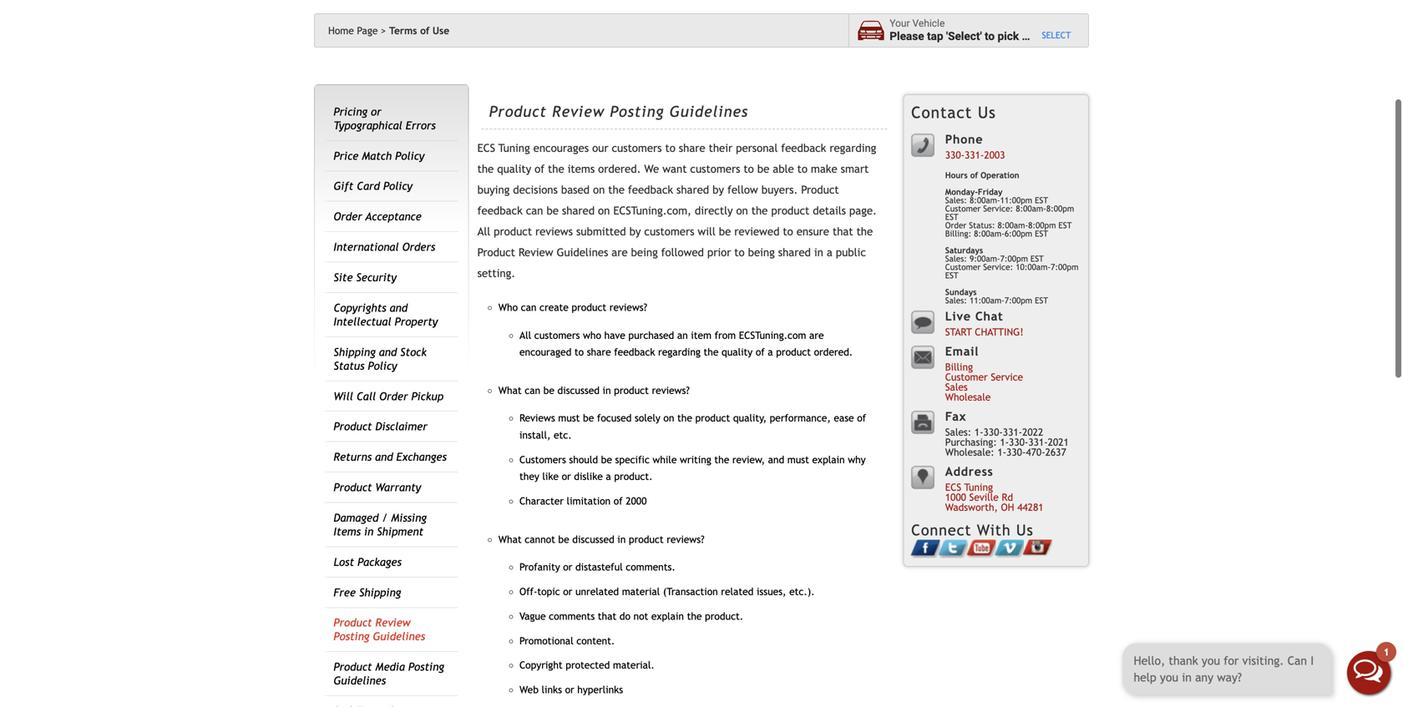 Task type: vqa. For each thing, say whether or not it's contained in the screenshot.
Purchasing:
yes



Task type: locate. For each thing, give the bounding box(es) containing it.
1 horizontal spatial by
[[713, 183, 724, 196]]

1 what from the top
[[499, 385, 522, 396]]

can down decisions
[[526, 204, 543, 217]]

1 vertical spatial regarding
[[658, 346, 701, 358]]

0 vertical spatial by
[[713, 183, 724, 196]]

customers inside 'all customers who have purchased an item from ecstuning.com are encouraged to share feedback regarding the quality of a product ordered.'
[[534, 329, 580, 341]]

2 vertical spatial can
[[525, 385, 541, 396]]

1 vertical spatial explain
[[652, 611, 684, 622]]

product left media
[[334, 661, 372, 674]]

1 sales: from the top
[[945, 195, 967, 205]]

all
[[478, 225, 491, 238], [520, 329, 531, 341]]

quality up buying at left top
[[497, 163, 531, 176]]

0 vertical spatial policy
[[395, 149, 425, 162]]

and for intellectual
[[390, 302, 408, 314]]

0 horizontal spatial product.
[[614, 471, 653, 483]]

1 vertical spatial policy
[[383, 180, 413, 193]]

ecs down address
[[945, 481, 962, 493]]

1 horizontal spatial shared
[[677, 183, 709, 196]]

in inside ecs tuning encourages our customers to share their personal feedback regarding the quality of the items ordered. we want customers to be able to make smart buying decisions based on the feedback shared by fellow buyers. product feedback can be shared on ecstuning.com, directly on the product details page. all product reviews submitted by customers will be reviewed to ensure that the product review guidelines are being followed prior to being shared in a public setting.
[[814, 246, 824, 259]]

that up the "public" at the right top of the page
[[833, 225, 853, 238]]

1 vertical spatial discussed
[[572, 534, 615, 546]]

product up the comments.
[[629, 534, 664, 546]]

sales link
[[945, 381, 968, 393]]

11:00am-
[[970, 296, 1005, 305]]

personal
[[736, 142, 778, 155]]

price match policy
[[334, 149, 425, 162]]

2 horizontal spatial shared
[[778, 246, 811, 259]]

0 vertical spatial regarding
[[830, 142, 877, 155]]

and right review,
[[768, 454, 785, 466]]

1 customer from the top
[[945, 204, 981, 213]]

1 service: from the top
[[983, 204, 1014, 213]]

and up property
[[390, 302, 408, 314]]

2 customer from the top
[[945, 262, 981, 272]]

1 vertical spatial shipping
[[359, 586, 401, 599]]

1 vertical spatial us
[[1017, 522, 1034, 539]]

0 horizontal spatial order
[[334, 210, 362, 223]]

2 service: from the top
[[983, 262, 1014, 272]]

customers down their
[[690, 163, 741, 176]]

copyrights
[[334, 302, 386, 314]]

posting up we
[[610, 103, 664, 120]]

and down product disclaimer
[[375, 451, 393, 464]]

shipping
[[334, 346, 376, 359], [359, 586, 401, 599]]

1 horizontal spatial order
[[379, 390, 408, 403]]

1 horizontal spatial being
[[748, 246, 775, 259]]

operation
[[981, 170, 1020, 180]]

site security link
[[334, 271, 397, 284]]

hours of operation monday-friday sales: 8:00am-11:00pm est customer service: 8:00am-8:00pm est order status: 8:00am-8:00pm est billing: 8:00am-6:00pm est saturdays sales: 9:00am-7:00pm est customer service: 10:00am-7:00pm est sundays sales: 11:00am-7:00pm est
[[945, 170, 1079, 305]]

in inside damaged / missing items in shipment
[[364, 525, 374, 538]]

wadsworth,
[[945, 502, 998, 513]]

typographical
[[334, 119, 402, 132]]

customer inside email billing customer service sales wholesale
[[945, 371, 988, 383]]

all down buying at left top
[[478, 225, 491, 238]]

quality inside 'all customers who have purchased an item from ecstuning.com are encouraged to share feedback regarding the quality of a product ordered.'
[[722, 346, 753, 358]]

1 horizontal spatial must
[[788, 454, 809, 466]]

ecs inside address ecs tuning 1000 seville rd wadsworth, oh 44281
[[945, 481, 962, 493]]

must inside 'customers should be specific while writing the review, and must explain why they like or dislike a product.'
[[788, 454, 809, 466]]

ecs tuning encourages our customers to share their personal feedback regarding the quality of the items ordered. we want customers to be able to make smart buying decisions based on the feedback shared by fellow buyers. product feedback can be shared on ecstuning.com, directly on the product details page. all product reviews submitted by customers will be reviewed to ensure that the product review guidelines are being followed prior to being shared in a public setting.
[[478, 142, 877, 280]]

product review posting guidelines up media
[[334, 617, 425, 643]]

product inside reviews must be focused solely on the product quality, performance, ease of install, etc.
[[695, 412, 730, 424]]

guidelines up media
[[373, 630, 425, 643]]

0 horizontal spatial ordered.
[[598, 163, 641, 176]]

will call order pickup link
[[334, 390, 444, 403]]

product inside product media posting guidelines
[[334, 661, 372, 674]]

posting inside product review posting guidelines
[[334, 630, 370, 643]]

2021
[[1048, 436, 1069, 448]]

1 horizontal spatial are
[[809, 329, 824, 341]]

vague comments that do not explain the product.
[[520, 611, 744, 622]]

guidelines down media
[[334, 675, 386, 688]]

0 vertical spatial discussed
[[558, 385, 600, 396]]

a inside your vehicle please tap 'select' to pick a vehicle
[[1022, 30, 1028, 43]]

a inside 'all customers who have purchased an item from ecstuning.com are encouraged to share feedback regarding the quality of a product ordered.'
[[768, 346, 773, 358]]

1 horizontal spatial product.
[[705, 611, 744, 622]]

discussed
[[558, 385, 600, 396], [572, 534, 615, 546]]

and for exchanges
[[375, 451, 393, 464]]

the down item
[[704, 346, 719, 358]]

feedback down purchased
[[614, 346, 655, 358]]

8:00pm right the 11:00pm
[[1047, 204, 1074, 213]]

product review posting guidelines up our
[[489, 103, 749, 120]]

tuning inside address ecs tuning 1000 seville rd wadsworth, oh 44281
[[965, 481, 993, 493]]

policy up will call order pickup
[[368, 360, 397, 372]]

1 vertical spatial service:
[[983, 262, 1014, 272]]

0 vertical spatial that
[[833, 225, 853, 238]]

customers up encouraged
[[534, 329, 580, 341]]

0 vertical spatial all
[[478, 225, 491, 238]]

us up phone
[[978, 103, 996, 121]]

1 vertical spatial all
[[520, 329, 531, 341]]

be inside 'customers should be specific while writing the review, and must explain why they like or dislike a product.'
[[601, 454, 612, 466]]

must
[[558, 412, 580, 424], [788, 454, 809, 466]]

seville
[[970, 491, 999, 503]]

1 vertical spatial review
[[519, 246, 553, 259]]

us down 44281
[[1017, 522, 1034, 539]]

0 vertical spatial ecs
[[478, 142, 495, 155]]

posting inside product media posting guidelines
[[408, 661, 444, 674]]

8:00am- up status:
[[970, 195, 1000, 205]]

0 vertical spatial us
[[978, 103, 996, 121]]

create
[[540, 302, 569, 313]]

vague
[[520, 611, 546, 622]]

comments.
[[626, 562, 676, 573]]

product. down related
[[705, 611, 744, 622]]

status
[[334, 360, 365, 372]]

shared down based
[[562, 204, 595, 217]]

the up buying at left top
[[478, 163, 494, 176]]

1 horizontal spatial that
[[833, 225, 853, 238]]

1 vertical spatial can
[[521, 302, 537, 313]]

service:
[[983, 204, 1014, 213], [983, 262, 1014, 272]]

explain left why
[[812, 454, 845, 466]]

encourages
[[534, 142, 589, 155]]

2 being from the left
[[748, 246, 775, 259]]

a right dislike at the left of page
[[606, 471, 611, 483]]

price match policy link
[[334, 149, 425, 162]]

reviews? for what can be discussed in product reviews?
[[652, 385, 690, 396]]

can inside ecs tuning encourages our customers to share their personal feedback regarding the quality of the items ordered. we want customers to be able to make smart buying decisions based on the feedback shared by fellow buyers. product feedback can be shared on ecstuning.com, directly on the product details page. all product reviews submitted by customers will be reviewed to ensure that the product review guidelines are being followed prior to being shared in a public setting.
[[526, 204, 543, 217]]

the inside 'all customers who have purchased an item from ecstuning.com are encouraged to share feedback regarding the quality of a product ordered.'
[[704, 346, 719, 358]]

their
[[709, 142, 733, 155]]

1 vertical spatial must
[[788, 454, 809, 466]]

buyers.
[[762, 183, 798, 196]]

0 vertical spatial product review posting guidelines
[[489, 103, 749, 120]]

0 vertical spatial are
[[612, 246, 628, 259]]

1 horizontal spatial explain
[[812, 454, 845, 466]]

gift
[[334, 180, 354, 193]]

the inside 'customers should be specific while writing the review, and must explain why they like or dislike a product.'
[[715, 454, 730, 466]]

guidelines inside ecs tuning encourages our customers to share their personal feedback regarding the quality of the items ordered. we want customers to be able to make smart buying decisions based on the feedback shared by fellow buyers. product feedback can be shared on ecstuning.com, directly on the product details page. all product reviews submitted by customers will be reviewed to ensure that the product review guidelines are being followed prior to being shared in a public setting.
[[557, 246, 608, 259]]

2 vertical spatial customer
[[945, 371, 988, 383]]

pricing
[[334, 105, 368, 118]]

1 vertical spatial ecs
[[945, 481, 962, 493]]

1 vertical spatial product review posting guidelines
[[334, 617, 425, 643]]

1 vertical spatial by
[[630, 225, 641, 238]]

ordered.
[[598, 163, 641, 176], [814, 346, 853, 358]]

0 vertical spatial ordered.
[[598, 163, 641, 176]]

0 horizontal spatial tuning
[[499, 142, 530, 155]]

must down the performance,
[[788, 454, 809, 466]]

feedback up able
[[781, 142, 826, 155]]

discussed for be
[[558, 385, 600, 396]]

sales: down hours
[[945, 195, 967, 205]]

product review posting guidelines
[[489, 103, 749, 120], [334, 617, 425, 643]]

2022
[[1023, 426, 1044, 438]]

of
[[420, 25, 430, 36], [535, 163, 545, 176], [971, 170, 978, 180], [756, 346, 765, 358], [857, 412, 866, 424], [614, 495, 623, 507]]

0 vertical spatial service:
[[983, 204, 1014, 213]]

regarding
[[830, 142, 877, 155], [658, 346, 701, 358]]

from
[[715, 329, 736, 341]]

all inside 'all customers who have purchased an item from ecstuning.com are encouraged to share feedback regarding the quality of a product ordered.'
[[520, 329, 531, 341]]

copyright
[[520, 660, 563, 671]]

product down returns
[[334, 481, 372, 494]]

posting for product review posting guidelines link
[[334, 630, 370, 643]]

solely
[[635, 412, 661, 424]]

1 horizontal spatial share
[[679, 142, 706, 155]]

that left do
[[598, 611, 617, 622]]

0 horizontal spatial are
[[612, 246, 628, 259]]

sales: inside fax sales: 1-330-331-2022 purchasing: 1-330-331-2021 wholesale: 1-330-470-2637
[[945, 426, 972, 438]]

product left the quality, at the bottom of page
[[695, 412, 730, 424]]

4 sales: from the top
[[945, 426, 972, 438]]

ordered. down our
[[598, 163, 641, 176]]

and inside shipping and stock status policy
[[379, 346, 397, 359]]

0 vertical spatial shipping
[[334, 346, 376, 359]]

the down (transaction
[[687, 611, 702, 622]]

ecstuning.com
[[739, 329, 806, 341]]

what
[[499, 385, 522, 396], [499, 534, 522, 546]]

writing
[[680, 454, 712, 466]]

limitation
[[567, 495, 611, 507]]

policy right card
[[383, 180, 413, 193]]

ordered. inside 'all customers who have purchased an item from ecstuning.com are encouraged to share feedback regarding the quality of a product ordered.'
[[814, 346, 853, 358]]

fax sales: 1-330-331-2022 purchasing: 1-330-331-2021 wholesale: 1-330-470-2637
[[945, 410, 1069, 458]]

of right ease
[[857, 412, 866, 424]]

intellectual
[[334, 315, 391, 328]]

of down ecstuning.com
[[756, 346, 765, 358]]

on right solely
[[664, 412, 675, 424]]

8:00pm down the 11:00pm
[[1028, 220, 1056, 230]]

they
[[520, 471, 539, 483]]

can up reviews
[[525, 385, 541, 396]]

product down ecstuning.com
[[776, 346, 811, 358]]

sales:
[[945, 195, 967, 205], [945, 254, 967, 264], [945, 296, 967, 305], [945, 426, 972, 438]]

ecs up buying at left top
[[478, 142, 495, 155]]

reviews? up solely
[[652, 385, 690, 396]]

and for stock
[[379, 346, 397, 359]]

0 vertical spatial explain
[[812, 454, 845, 466]]

should
[[569, 454, 598, 466]]

of inside 'all customers who have purchased an item from ecstuning.com are encouraged to share feedback regarding the quality of a product ordered.'
[[756, 346, 765, 358]]

1 horizontal spatial regarding
[[830, 142, 877, 155]]

0 vertical spatial product.
[[614, 471, 653, 483]]

0 horizontal spatial by
[[630, 225, 641, 238]]

1 horizontal spatial tuning
[[965, 481, 993, 493]]

in down ensure
[[814, 246, 824, 259]]

0 horizontal spatial regarding
[[658, 346, 701, 358]]

quality down from
[[722, 346, 753, 358]]

1 vertical spatial shared
[[562, 204, 595, 217]]

to right 'prior'
[[735, 246, 745, 259]]

to down who
[[575, 346, 584, 358]]

being left followed
[[631, 246, 658, 259]]

the down encourages
[[548, 163, 564, 176]]

what for what cannot be discussed in product reviews?
[[499, 534, 522, 546]]

able
[[773, 163, 794, 176]]

your
[[890, 18, 910, 29]]

0 vertical spatial must
[[558, 412, 580, 424]]

0 vertical spatial can
[[526, 204, 543, 217]]

share
[[679, 142, 706, 155], [587, 346, 611, 358]]

470-
[[1026, 446, 1046, 458]]

1 vertical spatial tuning
[[965, 481, 993, 493]]

0 horizontal spatial being
[[631, 246, 658, 259]]

discussed for distasteful
[[572, 534, 615, 546]]

to up want
[[665, 142, 676, 155]]

1000
[[945, 491, 966, 503]]

property
[[395, 315, 438, 328]]

explain down off-topic or unrelated material (transaction related issues, etc.).
[[652, 611, 684, 622]]

1 horizontal spatial product review posting guidelines
[[489, 103, 749, 120]]

in up distasteful
[[618, 534, 626, 546]]

what left cannot
[[499, 534, 522, 546]]

2 vertical spatial shared
[[778, 246, 811, 259]]

0 horizontal spatial us
[[978, 103, 996, 121]]

phone 330-331-2003
[[945, 132, 1005, 161]]

0 vertical spatial quality
[[497, 163, 531, 176]]

1 vertical spatial share
[[587, 346, 611, 358]]

0 vertical spatial share
[[679, 142, 706, 155]]

(transaction
[[663, 586, 718, 598]]

tuning up buying at left top
[[499, 142, 530, 155]]

share inside 'all customers who have purchased an item from ecstuning.com are encouraged to share feedback regarding the quality of a product ordered.'
[[587, 346, 611, 358]]

all up encouraged
[[520, 329, 531, 341]]

service: down friday
[[983, 204, 1014, 213]]

guidelines
[[670, 103, 749, 120], [557, 246, 608, 259], [373, 630, 425, 643], [334, 675, 386, 688]]

ordered. inside ecs tuning encourages our customers to share their personal feedback regarding the quality of the items ordered. we want customers to be able to make smart buying decisions based on the feedback shared by fellow buyers. product feedback can be shared on ecstuning.com, directly on the product details page. all product reviews submitted by customers will be reviewed to ensure that the product review guidelines are being followed prior to being shared in a public setting.
[[598, 163, 641, 176]]

orders
[[402, 241, 435, 254]]

home page link
[[328, 25, 386, 36]]

posting down free
[[334, 630, 370, 643]]

returns and exchanges
[[334, 451, 447, 464]]

1 horizontal spatial ordered.
[[814, 346, 853, 358]]

1 horizontal spatial posting
[[408, 661, 444, 674]]

0 vertical spatial what
[[499, 385, 522, 396]]

profanity or distasteful comments.
[[520, 562, 676, 573]]

shared down ensure
[[778, 246, 811, 259]]

0 horizontal spatial shared
[[562, 204, 595, 217]]

fellow
[[728, 183, 758, 196]]

by down ecstuning.com,
[[630, 225, 641, 238]]

regarding down an
[[658, 346, 701, 358]]

11:00pm
[[1000, 195, 1033, 205]]

330- up wholesale:
[[984, 426, 1003, 438]]

sales: down "billing:"
[[945, 254, 967, 264]]

discussed up focused
[[558, 385, 600, 396]]

est
[[1035, 195, 1049, 205], [945, 212, 959, 222], [1059, 220, 1072, 230], [1035, 229, 1048, 238], [1031, 254, 1044, 264], [945, 271, 959, 280], [1035, 296, 1049, 305]]

0 vertical spatial posting
[[610, 103, 664, 120]]

directly
[[695, 204, 733, 217]]

shared down want
[[677, 183, 709, 196]]

0 horizontal spatial share
[[587, 346, 611, 358]]

order inside hours of operation monday-friday sales: 8:00am-11:00pm est customer service: 8:00am-8:00pm est order status: 8:00am-8:00pm est billing: 8:00am-6:00pm est saturdays sales: 9:00am-7:00pm est customer service: 10:00am-7:00pm est sundays sales: 11:00am-7:00pm est
[[945, 220, 967, 230]]

guidelines down the submitted
[[557, 246, 608, 259]]

media
[[375, 661, 405, 674]]

the right writing
[[715, 454, 730, 466]]

product. down specific
[[614, 471, 653, 483]]

acceptance
[[365, 210, 422, 223]]

0 horizontal spatial ecs
[[478, 142, 495, 155]]

1 horizontal spatial ecs
[[945, 481, 962, 493]]

share inside ecs tuning encourages our customers to share their personal feedback regarding the quality of the items ordered. we want customers to be able to make smart buying decisions based on the feedback shared by fellow buyers. product feedback can be shared on ecstuning.com, directly on the product details page. all product reviews submitted by customers will be reviewed to ensure that the product review guidelines are being followed prior to being shared in a public setting.
[[679, 142, 706, 155]]

1 vertical spatial product.
[[705, 611, 744, 622]]

7:00pm right 9:00am-
[[1051, 262, 1079, 272]]

2 vertical spatial reviews?
[[667, 534, 705, 546]]

terms of use
[[389, 25, 450, 36]]

vehicle
[[1031, 30, 1067, 43]]

sales: down fax
[[945, 426, 972, 438]]

followed
[[661, 246, 704, 259]]

pick
[[998, 30, 1019, 43]]

errors
[[406, 119, 436, 132]]

2 what from the top
[[499, 534, 522, 546]]

2 vertical spatial policy
[[368, 360, 397, 372]]

and inside copyrights and intellectual property
[[390, 302, 408, 314]]

2 horizontal spatial order
[[945, 220, 967, 230]]

0 horizontal spatial 331-
[[965, 149, 984, 161]]

shipping up the status
[[334, 346, 376, 359]]

share down who
[[587, 346, 611, 358]]

1 horizontal spatial all
[[520, 329, 531, 341]]

can for create
[[521, 302, 537, 313]]

1 horizontal spatial 331-
[[1003, 426, 1023, 438]]

1 vertical spatial customer
[[945, 262, 981, 272]]

review inside ecs tuning encourages our customers to share their personal feedback regarding the quality of the items ordered. we want customers to be able to make smart buying decisions based on the feedback shared by fellow buyers. product feedback can be shared on ecstuning.com, directly on the product details page. all product reviews submitted by customers will be reviewed to ensure that the product review guidelines are being followed prior to being shared in a public setting.
[[519, 246, 553, 259]]

0 vertical spatial customer
[[945, 204, 981, 213]]

character
[[520, 495, 564, 507]]

0 horizontal spatial must
[[558, 412, 580, 424]]

service: left 10:00am- at the right top
[[983, 262, 1014, 272]]

reviews?
[[610, 302, 647, 313], [652, 385, 690, 396], [667, 534, 705, 546]]

tap
[[927, 30, 944, 43]]

hours
[[945, 170, 968, 180]]

3 customer from the top
[[945, 371, 988, 383]]

order left status:
[[945, 220, 967, 230]]

of right hours
[[971, 170, 978, 180]]

330- down phone
[[945, 149, 965, 161]]

reviews? up "have"
[[610, 302, 647, 313]]

tuning
[[499, 142, 530, 155], [965, 481, 993, 493]]

0 horizontal spatial all
[[478, 225, 491, 238]]

to right able
[[797, 163, 808, 176]]

10:00am-
[[1016, 262, 1051, 272]]

1 vertical spatial what
[[499, 534, 522, 546]]

0 vertical spatial tuning
[[499, 142, 530, 155]]

2 horizontal spatial posting
[[610, 103, 664, 120]]

2 vertical spatial posting
[[408, 661, 444, 674]]

1 vertical spatial that
[[598, 611, 617, 622]]

are
[[612, 246, 628, 259], [809, 329, 824, 341]]

order right call
[[379, 390, 408, 403]]

warranty
[[375, 481, 421, 494]]

1 vertical spatial are
[[809, 329, 824, 341]]

1 vertical spatial quality
[[722, 346, 753, 358]]

1 vertical spatial posting
[[334, 630, 370, 643]]

live chat start chatting!
[[945, 309, 1024, 338]]

7:00pm down 10:00am- at the right top
[[1005, 296, 1033, 305]]

to left pick
[[985, 30, 995, 43]]

sundays
[[945, 287, 977, 297]]

1 being from the left
[[631, 246, 658, 259]]

order
[[334, 210, 362, 223], [945, 220, 967, 230], [379, 390, 408, 403]]

or inside pricing or typographical errors
[[371, 105, 381, 118]]

1 horizontal spatial quality
[[722, 346, 753, 358]]



Task type: describe. For each thing, give the bounding box(es) containing it.
product up solely
[[614, 385, 649, 396]]

all inside ecs tuning encourages our customers to share their personal feedback regarding the quality of the items ordered. we want customers to be able to make smart buying decisions based on the feedback shared by fellow buyers. product feedback can be shared on ecstuning.com, directly on the product details page. all product reviews submitted by customers will be reviewed to ensure that the product review guidelines are being followed prior to being shared in a public setting.
[[478, 225, 491, 238]]

billing:
[[945, 229, 972, 238]]

policy for price match policy
[[395, 149, 425, 162]]

email billing customer service sales wholesale
[[945, 345, 1023, 403]]

fax
[[945, 410, 967, 423]]

specific
[[615, 454, 650, 466]]

product warranty link
[[334, 481, 421, 494]]

contact
[[912, 103, 973, 121]]

of left 2000
[[614, 495, 623, 507]]

all customers who have purchased an item from ecstuning.com are encouraged to share feedback regarding the quality of a product ordered.
[[520, 329, 853, 358]]

product left reviews
[[494, 225, 532, 238]]

home
[[328, 25, 354, 36]]

decisions
[[513, 183, 558, 196]]

security
[[356, 271, 397, 284]]

damaged / missing items in shipment link
[[334, 512, 427, 538]]

to inside your vehicle please tap 'select' to pick a vehicle
[[985, 30, 995, 43]]

customers should be specific while writing the review, and must explain why they like or dislike a product.
[[520, 454, 866, 483]]

regarding inside ecs tuning encourages our customers to share their personal feedback regarding the quality of the items ordered. we want customers to be able to make smart buying decisions based on the feedback shared by fellow buyers. product feedback can be shared on ecstuning.com, directly on the product details page. all product reviews submitted by customers will be reviewed to ensure that the product review guidelines are being followed prior to being shared in a public setting.
[[830, 142, 877, 155]]

gift card policy link
[[334, 180, 413, 193]]

policy inside shipping and stock status policy
[[368, 360, 397, 372]]

start
[[945, 326, 972, 338]]

purchasing:
[[945, 436, 997, 448]]

or right profanity
[[563, 562, 573, 573]]

rd
[[1002, 491, 1013, 503]]

/
[[382, 512, 388, 525]]

lost packages
[[334, 556, 402, 569]]

product down buyers.
[[771, 204, 810, 217]]

promotional content.
[[520, 635, 615, 647]]

chat
[[976, 309, 1004, 323]]

vehicle
[[913, 18, 945, 29]]

product up who
[[572, 302, 607, 313]]

on right based
[[593, 183, 605, 196]]

reviews
[[536, 225, 573, 238]]

customer service link
[[945, 371, 1023, 383]]

lost
[[334, 556, 354, 569]]

missing
[[391, 512, 427, 525]]

product up the setting.
[[478, 246, 515, 259]]

must inside reviews must be focused solely on the product quality, performance, ease of install, etc.
[[558, 412, 580, 424]]

on inside reviews must be focused solely on the product quality, performance, ease of install, etc.
[[664, 412, 675, 424]]

guidelines up their
[[670, 103, 749, 120]]

product up returns
[[334, 420, 372, 433]]

status:
[[969, 220, 995, 230]]

and inside 'customers should be specific while writing the review, and must explain why they like or dislike a product.'
[[768, 454, 785, 466]]

submitted
[[576, 225, 626, 238]]

etc.
[[554, 429, 572, 441]]

do
[[620, 611, 631, 622]]

will call order pickup
[[334, 390, 444, 403]]

can for be
[[525, 385, 541, 396]]

product. inside 'customers should be specific while writing the review, and must explain why they like or dislike a product.'
[[614, 471, 653, 483]]

guidelines inside product media posting guidelines
[[334, 675, 386, 688]]

our
[[592, 142, 609, 155]]

feedback down we
[[628, 183, 673, 196]]

a inside 'customers should be specific while writing the review, and must explain why they like or dislike a product.'
[[606, 471, 611, 483]]

site security
[[334, 271, 397, 284]]

service
[[991, 371, 1023, 383]]

0 horizontal spatial product review posting guidelines
[[334, 617, 425, 643]]

8:00am- up 6:00pm
[[1016, 204, 1047, 213]]

returns and exchanges link
[[334, 451, 447, 464]]

tuning inside ecs tuning encourages our customers to share their personal feedback regarding the quality of the items ordered. we want customers to be able to make smart buying decisions based on the feedback shared by fellow buyers. product feedback can be shared on ecstuning.com, directly on the product details page. all product reviews submitted by customers will be reviewed to ensure that the product review guidelines are being followed prior to being shared in a public setting.
[[499, 142, 530, 155]]

to left ensure
[[783, 225, 793, 238]]

prior
[[707, 246, 731, 259]]

chatting!
[[975, 326, 1024, 338]]

are inside 'all customers who have purchased an item from ecstuning.com are encouraged to share feedback regarding the quality of a product ordered.'
[[809, 329, 824, 341]]

330-331-2003 link
[[945, 149, 1005, 161]]

330- left 2637
[[1009, 436, 1029, 448]]

lost packages link
[[334, 556, 402, 569]]

feedback inside 'all customers who have purchased an item from ecstuning.com are encouraged to share feedback regarding the quality of a product ordered.'
[[614, 346, 655, 358]]

policy for gift card policy
[[383, 180, 413, 193]]

or inside 'customers should be specific while writing the review, and must explain why they like or dislike a product.'
[[562, 471, 571, 483]]

or right the topic
[[563, 586, 573, 598]]

match
[[362, 149, 392, 162]]

customers up followed
[[644, 225, 695, 238]]

44281
[[1018, 502, 1044, 513]]

are inside ecs tuning encourages our customers to share their personal feedback regarding the quality of the items ordered. we want customers to be able to make smart buying decisions based on the feedback shared by fellow buyers. product feedback can be shared on ecstuning.com, directly on the product details page. all product reviews submitted by customers will be reviewed to ensure that the product review guidelines are being followed prior to being shared in a public setting.
[[612, 246, 628, 259]]

product media posting guidelines link
[[334, 661, 444, 688]]

product down free
[[334, 617, 372, 630]]

explain inside 'customers should be specific while writing the review, and must explain why they like or dislike a product.'
[[812, 454, 845, 466]]

install,
[[520, 429, 551, 441]]

card
[[357, 180, 380, 193]]

in for what cannot be discussed in product reviews?
[[618, 534, 626, 546]]

free
[[334, 586, 356, 599]]

please
[[890, 30, 924, 43]]

1 vertical spatial 8:00pm
[[1028, 220, 1056, 230]]

0 vertical spatial reviews?
[[610, 302, 647, 313]]

330- inside the phone 330-331-2003
[[945, 149, 965, 161]]

hyperlinks
[[577, 684, 623, 696]]

oh
[[1001, 502, 1015, 513]]

what for what can be discussed in product reviews?
[[499, 385, 522, 396]]

wholesale:
[[945, 446, 995, 458]]

home page
[[328, 25, 378, 36]]

0 vertical spatial review
[[552, 103, 605, 120]]

order acceptance
[[334, 210, 422, 223]]

product disclaimer link
[[334, 420, 428, 433]]

to up the fellow
[[744, 163, 754, 176]]

or right links
[[565, 684, 574, 696]]

an
[[677, 329, 688, 341]]

reviews? for what cannot be discussed in product reviews?
[[667, 534, 705, 546]]

a inside ecs tuning encourages our customers to share their personal feedback regarding the quality of the items ordered. we want customers to be able to make smart buying decisions based on the feedback shared by fellow buyers. product feedback can be shared on ecstuning.com, directly on the product details page. all product reviews submitted by customers will be reviewed to ensure that the product review guidelines are being followed prior to being shared in a public setting.
[[827, 246, 833, 259]]

unrelated
[[576, 586, 619, 598]]

off-topic or unrelated material (transaction related issues, etc.).
[[520, 586, 815, 598]]

product up encourages
[[489, 103, 547, 120]]

the right based
[[608, 183, 625, 196]]

links
[[542, 684, 562, 696]]

posting for product media posting guidelines link
[[408, 661, 444, 674]]

of inside reviews must be focused solely on the product quality, performance, ease of install, etc.
[[857, 412, 866, 424]]

product media posting guidelines
[[334, 661, 444, 688]]

use
[[433, 25, 450, 36]]

billing link
[[945, 361, 973, 373]]

0 horizontal spatial explain
[[652, 611, 684, 622]]

product warranty
[[334, 481, 421, 494]]

contact us
[[912, 103, 996, 121]]

2 sales: from the top
[[945, 254, 967, 264]]

1 horizontal spatial us
[[1017, 522, 1034, 539]]

3 sales: from the top
[[945, 296, 967, 305]]

focused
[[597, 412, 632, 424]]

in for what can be discussed in product reviews?
[[603, 385, 611, 396]]

select link
[[1042, 30, 1071, 41]]

quality inside ecs tuning encourages our customers to share their personal feedback regarding the quality of the items ordered. we want customers to be able to make smart buying decisions based on the feedback shared by fellow buyers. product feedback can be shared on ecstuning.com, directly on the product details page. all product reviews submitted by customers will be reviewed to ensure that the product review guidelines are being followed prior to being shared in a public setting.
[[497, 163, 531, 176]]

331- inside the phone 330-331-2003
[[965, 149, 984, 161]]

in for damaged / missing items in shipment
[[364, 525, 374, 538]]

the down page.
[[857, 225, 873, 238]]

content.
[[577, 635, 615, 647]]

ensure
[[797, 225, 830, 238]]

items
[[334, 525, 361, 538]]

with
[[977, 522, 1011, 539]]

not
[[634, 611, 648, 622]]

0 vertical spatial shared
[[677, 183, 709, 196]]

pricing or typographical errors
[[334, 105, 436, 132]]

wholesale
[[945, 391, 991, 403]]

of inside hours of operation monday-friday sales: 8:00am-11:00pm est customer service: 8:00am-8:00pm est order status: 8:00am-8:00pm est billing: 8:00am-6:00pm est saturdays sales: 9:00am-7:00pm est customer service: 10:00am-7:00pm est sundays sales: 11:00am-7:00pm est
[[971, 170, 978, 180]]

8:00am- up 9:00am-
[[974, 229, 1005, 238]]

reviews must be focused solely on the product quality, performance, ease of install, etc.
[[520, 412, 866, 441]]

feedback down buying at left top
[[478, 204, 523, 217]]

1- up wholesale:
[[975, 426, 984, 438]]

2 vertical spatial review
[[375, 617, 411, 630]]

product inside 'all customers who have purchased an item from ecstuning.com are encouraged to share feedback regarding the quality of a product ordered.'
[[776, 346, 811, 358]]

0 horizontal spatial that
[[598, 611, 617, 622]]

the up reviewed
[[752, 204, 768, 217]]

1- right wholesale:
[[998, 446, 1007, 458]]

quality,
[[733, 412, 767, 424]]

related
[[721, 586, 754, 598]]

0 vertical spatial 8:00pm
[[1047, 204, 1074, 213]]

ecs inside ecs tuning encourages our customers to share their personal feedback regarding the quality of the items ordered. we want customers to be able to make smart buying decisions based on the feedback shared by fellow buyers. product feedback can be shared on ecstuning.com, directly on the product details page. all product reviews submitted by customers will be reviewed to ensure that the product review guidelines are being followed prior to being shared in a public setting.
[[478, 142, 495, 155]]

2 horizontal spatial 331-
[[1029, 436, 1048, 448]]

7:00pm down 6:00pm
[[1000, 254, 1028, 264]]

of inside ecs tuning encourages our customers to share their personal feedback regarding the quality of the items ordered. we want customers to be able to make smart buying decisions based on the feedback shared by fellow buyers. product feedback can be shared on ecstuning.com, directly on the product details page. all product reviews submitted by customers will be reviewed to ensure that the product review guidelines are being followed prior to being shared in a public setting.
[[535, 163, 545, 176]]

public
[[836, 246, 866, 259]]

1- left 2022
[[1000, 436, 1009, 448]]

international orders link
[[334, 241, 435, 254]]

start chatting! link
[[945, 326, 1024, 338]]

on up the submitted
[[598, 204, 610, 217]]

off-
[[520, 586, 537, 598]]

order acceptance link
[[334, 210, 422, 223]]

international orders
[[334, 241, 435, 254]]

of left use
[[420, 25, 430, 36]]

have
[[604, 329, 626, 341]]

web
[[520, 684, 539, 696]]

330- down 2022
[[1007, 446, 1026, 458]]

8:00am- down the 11:00pm
[[998, 220, 1028, 230]]

to inside 'all customers who have purchased an item from ecstuning.com are encouraged to share feedback regarding the quality of a product ordered.'
[[575, 346, 584, 358]]

copyrights and intellectual property
[[334, 302, 438, 328]]

sales
[[945, 381, 968, 393]]

shipping inside shipping and stock status policy
[[334, 346, 376, 359]]

the inside reviews must be focused solely on the product quality, performance, ease of install, etc.
[[678, 412, 692, 424]]

be inside reviews must be focused solely on the product quality, performance, ease of install, etc.
[[583, 412, 594, 424]]

regarding inside 'all customers who have purchased an item from ecstuning.com are encouraged to share feedback regarding the quality of a product ordered.'
[[658, 346, 701, 358]]

customers up we
[[612, 142, 662, 155]]

that inside ecs tuning encourages our customers to share their personal feedback regarding the quality of the items ordered. we want customers to be able to make smart buying decisions based on the feedback shared by fellow buyers. product feedback can be shared on ecstuning.com, directly on the product details page. all product reviews submitted by customers will be reviewed to ensure that the product review guidelines are being followed prior to being shared in a public setting.
[[833, 225, 853, 238]]

saturdays
[[945, 246, 983, 255]]

product down the make
[[801, 183, 839, 196]]

on down the fellow
[[736, 204, 748, 217]]



